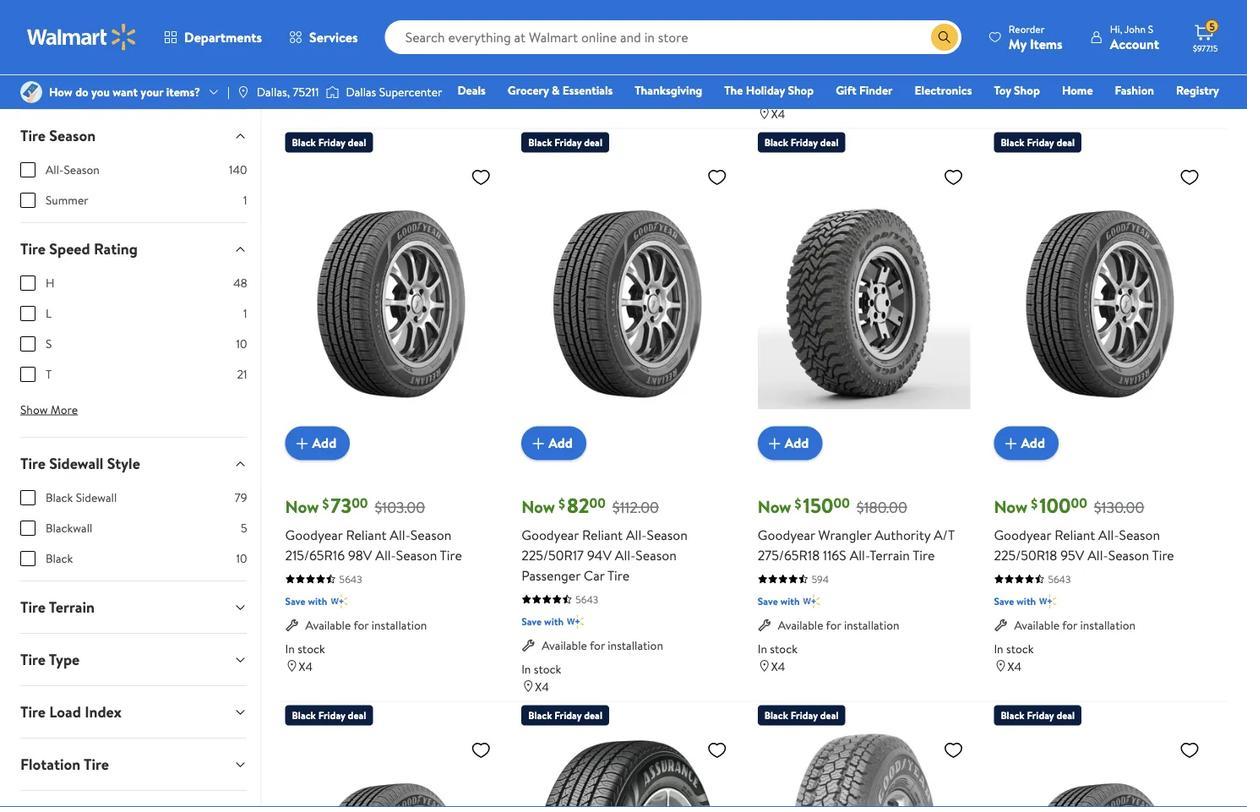 Task type: locate. For each thing, give the bounding box(es) containing it.
1 1 from the top
[[243, 192, 247, 208]]

00 for 82
[[589, 494, 606, 513]]

now inside the now $ 73 00 $103.00 goodyear reliant all-season 215/65r16 98v all-season tire
[[285, 495, 319, 519]]

0 vertical spatial terrain
[[870, 546, 910, 564]]

00 inside now $ 100 00 $130.00 goodyear reliant all-season 225/50r18 95v all-season tire
[[1071, 494, 1087, 513]]

goodyear inside now $ 82 00 $112.00 goodyear reliant all-season 225/50r17 94v all-season passenger car tire
[[522, 526, 579, 544]]

1 horizontal spatial 5643
[[576, 592, 598, 607]]

deals link
[[450, 81, 493, 99]]

2 horizontal spatial  image
[[326, 84, 339, 101]]

available down 594
[[778, 617, 824, 634]]

friday down toy shop
[[1027, 135, 1054, 150]]

for down 594
[[826, 617, 841, 634]]

3 add button from the left
[[758, 427, 823, 460]]

goodyear up 225/50r17
[[522, 526, 579, 544]]

now left 100
[[994, 495, 1028, 519]]

save left services on the left top of the page
[[285, 21, 306, 36]]

add to favorites list, goodyear reliant all-season 225/45r17 91v all-season tire image
[[1180, 739, 1200, 760]]

for up home link
[[1062, 44, 1078, 61]]

with down "225/50r18"
[[1017, 594, 1036, 609]]

walmart plus image down car
[[567, 613, 584, 630]]

1 inside tire season group
[[243, 192, 247, 208]]

sidewall
[[49, 453, 103, 474], [76, 489, 117, 506]]

blackwall
[[46, 520, 92, 536]]

fashion
[[1115, 82, 1154, 98]]

1 reliant from the left
[[346, 526, 387, 544]]

reliant inside now $ 82 00 $112.00 goodyear reliant all-season 225/50r17 94v all-season passenger car tire
[[582, 526, 623, 544]]

1 now from the left
[[285, 495, 319, 519]]

0 horizontal spatial 5
[[241, 520, 247, 536]]

0 vertical spatial 10
[[236, 336, 247, 352]]

0 vertical spatial s
[[1148, 22, 1154, 36]]

None checkbox
[[20, 193, 35, 208], [20, 551, 35, 566], [20, 193, 35, 208], [20, 551, 35, 566]]

1 horizontal spatial add to cart image
[[528, 433, 549, 454]]

toy shop
[[994, 82, 1040, 98]]

season
[[49, 125, 96, 146], [64, 162, 100, 178], [411, 526, 452, 544], [647, 526, 688, 544], [1119, 526, 1160, 544], [396, 546, 437, 564], [636, 546, 677, 564], [1108, 546, 1149, 564]]

terrain down 'authority'
[[870, 546, 910, 564]]

sidewall up the black sidewall
[[49, 453, 103, 474]]

walmart plus image
[[1040, 20, 1057, 37]]

available down 215/65r16
[[306, 617, 351, 634]]

deal up goodyear assurance outlast 225/65r17 102h all-season tire image
[[584, 709, 603, 723]]

00 left $112.00
[[589, 494, 606, 513]]

goodyear up 215/65r16
[[285, 526, 343, 544]]

1 horizontal spatial s
[[1148, 22, 1154, 36]]

with
[[308, 21, 327, 36], [544, 21, 564, 36], [1017, 21, 1036, 36], [781, 42, 800, 56], [308, 594, 327, 609], [781, 594, 800, 609], [1017, 594, 1036, 609], [544, 615, 564, 629]]

black friday deal down the holiday shop link
[[765, 135, 839, 150]]

sidewall inside dropdown button
[[49, 453, 103, 474]]

reliant inside the now $ 73 00 $103.00 goodyear reliant all-season 215/65r16 98v all-season tire
[[346, 526, 387, 544]]

save with up "the holiday shop"
[[758, 42, 800, 56]]

toy
[[994, 82, 1011, 98]]

save for walmart plus icon on top of dallas
[[285, 21, 306, 36]]

shop right toy
[[1014, 82, 1040, 98]]

00 for 73
[[352, 494, 368, 513]]

black friday deal down 75211
[[292, 135, 366, 150]]

2 reliant from the left
[[582, 526, 623, 544]]

2 add from the left
[[549, 434, 573, 453]]

215/65r16
[[285, 546, 345, 564]]

0 vertical spatial 5
[[1210, 19, 1215, 34]]

$ inside the now $ 73 00 $103.00 goodyear reliant all-season 215/65r16 98v all-season tire
[[322, 495, 329, 513]]

$ left 73
[[322, 495, 329, 513]]

5643 down car
[[576, 592, 598, 607]]

$
[[322, 495, 329, 513], [559, 495, 565, 513], [795, 495, 802, 513], [1031, 495, 1038, 513]]

5643 down 98v
[[339, 572, 362, 586]]

&
[[552, 82, 560, 98]]

now inside now $ 100 00 $130.00 goodyear reliant all-season 225/50r18 95v all-season tire
[[994, 495, 1028, 519]]

$ inside now $ 150 00 $180.00 goodyear wrangler authority a/t 275/65r18 116s all-terrain tire
[[795, 495, 802, 513]]

reliant for 100
[[1055, 526, 1095, 544]]

save down passenger
[[522, 615, 542, 629]]

00 inside the now $ 73 00 $103.00 goodyear reliant all-season 215/65r16 98v all-season tire
[[352, 494, 368, 513]]

00 inside now $ 150 00 $180.00 goodyear wrangler authority a/t 275/65r18 116s all-terrain tire
[[834, 494, 850, 513]]

5 inside the tire sidewall style group
[[241, 520, 247, 536]]

2 horizontal spatial 5643
[[1048, 572, 1071, 586]]

4 now from the left
[[994, 495, 1028, 519]]

$ inside now $ 82 00 $112.00 goodyear reliant all-season 225/50r17 94v all-season passenger car tire
[[559, 495, 565, 513]]

save down 215/65r16
[[285, 594, 306, 609]]

10 inside the tire sidewall style group
[[236, 550, 247, 567]]

goodyear inside the now $ 73 00 $103.00 goodyear reliant all-season 215/65r16 98v all-season tire
[[285, 526, 343, 544]]

gift
[[836, 82, 857, 98]]

4 goodyear from the left
[[994, 526, 1052, 544]]

save with up 75211
[[285, 21, 327, 36]]

dallas
[[346, 84, 376, 100]]

available for installation up essentials in the top of the page
[[542, 44, 663, 61]]

00 left $130.00
[[1071, 494, 1087, 513]]

sidewall inside group
[[76, 489, 117, 506]]

now for 100
[[994, 495, 1028, 519]]

reliant up the 95v
[[1055, 526, 1095, 544]]

 image right |
[[236, 85, 250, 99]]

available down reorder on the top of page
[[1014, 44, 1060, 61]]

s
[[1148, 22, 1154, 36], [46, 336, 52, 352]]

load
[[49, 702, 81, 723]]

1 10 from the top
[[236, 336, 247, 352]]

10 for 1
[[236, 336, 247, 352]]

in
[[285, 67, 295, 84], [522, 67, 531, 84], [994, 67, 1004, 84], [758, 88, 767, 104], [285, 640, 295, 657], [758, 640, 767, 657], [994, 640, 1004, 657], [522, 661, 531, 677]]

reorder my items
[[1009, 22, 1063, 53]]

services
[[309, 28, 358, 46]]

3 reliant from the left
[[1055, 526, 1095, 544]]

h
[[46, 275, 55, 291]]

tire season tab
[[7, 110, 261, 162]]

passenger
[[522, 566, 581, 585]]

walmart plus image down 594
[[803, 593, 820, 610]]

for down 98v
[[354, 617, 369, 634]]

reorder
[[1009, 22, 1045, 36]]

2 1 from the top
[[243, 305, 247, 322]]

goodyear reliant all-season 225/45r17 91v all-season tire image
[[994, 733, 1207, 807]]

00 inside now $ 82 00 $112.00 goodyear reliant all-season 225/50r17 94v all-season passenger car tire
[[589, 494, 606, 513]]

s inside group
[[46, 336, 52, 352]]

tire inside the now $ 73 00 $103.00 goodyear reliant all-season 215/65r16 98v all-season tire
[[440, 546, 462, 564]]

save with left walmart plus image
[[994, 21, 1036, 36]]

the
[[724, 82, 743, 98]]

 image
[[20, 81, 42, 103], [326, 84, 339, 101], [236, 85, 250, 99]]

you
[[91, 84, 110, 100]]

now $ 100 00 $130.00 goodyear reliant all-season 225/50r18 95v all-season tire
[[994, 492, 1174, 564]]

flotation
[[20, 754, 80, 775]]

friday
[[318, 135, 345, 150], [555, 135, 582, 150], [791, 135, 818, 150], [1027, 135, 1054, 150], [318, 709, 345, 723], [555, 709, 582, 723], [791, 709, 818, 723], [1027, 709, 1054, 723]]

4 00 from the left
[[1071, 494, 1087, 513]]

goodyear wrangler authority a/t 275/65r18 116s all-terrain tire image
[[758, 160, 970, 447]]

1 $ from the left
[[322, 495, 329, 513]]

available
[[306, 44, 351, 61], [542, 44, 587, 61], [1014, 44, 1060, 61], [778, 65, 824, 81], [306, 617, 351, 634], [778, 617, 824, 634], [1014, 617, 1060, 634], [542, 638, 587, 654]]

now for 73
[[285, 495, 319, 519]]

all- down $130.00
[[1099, 526, 1119, 544]]

tire sidewall style button
[[7, 438, 261, 489]]

3 now from the left
[[758, 495, 791, 519]]

add button up 150
[[758, 427, 823, 460]]

tire sidewall style group
[[20, 489, 247, 581]]

1
[[243, 192, 247, 208], [243, 305, 247, 322]]

goodyear for 73
[[285, 526, 343, 544]]

0 vertical spatial sidewall
[[49, 453, 103, 474]]

for
[[354, 44, 369, 61], [590, 44, 605, 61], [1062, 44, 1078, 61], [826, 65, 841, 81], [354, 617, 369, 634], [826, 617, 841, 634], [1062, 617, 1078, 634], [590, 638, 605, 654]]

add to cart image for 82
[[528, 433, 549, 454]]

2 $ from the left
[[559, 495, 565, 513]]

sidewall down 'tire sidewall style'
[[76, 489, 117, 506]]

shop
[[788, 82, 814, 98], [1014, 82, 1040, 98]]

1 inside tire speed rating group
[[243, 305, 247, 322]]

available for installation down the 95v
[[1014, 617, 1136, 634]]

terrain
[[870, 546, 910, 564], [49, 597, 95, 618]]

hi,
[[1110, 22, 1123, 36]]

4 add button from the left
[[994, 427, 1059, 460]]

$ left 150
[[795, 495, 802, 513]]

$ left 100
[[1031, 495, 1038, 513]]

save
[[285, 21, 306, 36], [522, 21, 542, 36], [994, 21, 1014, 36], [758, 42, 778, 56], [285, 594, 306, 609], [758, 594, 778, 609], [994, 594, 1014, 609], [522, 615, 542, 629]]

with up the "&"
[[544, 21, 564, 36]]

10 down 79
[[236, 550, 247, 567]]

1 horizontal spatial terrain
[[870, 546, 910, 564]]

essentials
[[563, 82, 613, 98]]

tire load index tab
[[7, 686, 261, 738]]

thanksgiving link
[[627, 81, 710, 99]]

save with
[[285, 21, 327, 36], [522, 21, 564, 36], [994, 21, 1036, 36], [758, 42, 800, 56], [285, 594, 327, 609], [758, 594, 800, 609], [994, 594, 1036, 609], [522, 615, 564, 629]]

for down the 95v
[[1062, 617, 1078, 634]]

1 00 from the left
[[352, 494, 368, 513]]

2 horizontal spatial reliant
[[1055, 526, 1095, 544]]

more
[[51, 402, 78, 418]]

2 now from the left
[[522, 495, 555, 519]]

registry one debit
[[1090, 82, 1219, 122]]

None checkbox
[[20, 162, 35, 178], [20, 276, 35, 291], [20, 306, 35, 321], [20, 336, 35, 352], [20, 367, 35, 382], [20, 490, 35, 506], [20, 521, 35, 536], [20, 162, 35, 178], [20, 276, 35, 291], [20, 306, 35, 321], [20, 336, 35, 352], [20, 367, 35, 382], [20, 490, 35, 506], [20, 521, 35, 536]]

3 goodyear from the left
[[758, 526, 815, 544]]

$ for 150
[[795, 495, 802, 513]]

0 horizontal spatial add to cart image
[[292, 433, 312, 454]]

5643 for 100
[[1048, 572, 1071, 586]]

walmart plus image
[[331, 20, 348, 37], [567, 20, 584, 37], [803, 40, 820, 57], [331, 593, 348, 610], [803, 593, 820, 610], [1040, 593, 1057, 610], [567, 613, 584, 630]]

tab
[[7, 791, 261, 807]]

deal up goodyear reliant all-season 235/65r17 104v all-season passenger car tire "image"
[[348, 709, 366, 723]]

add to cart image for 100
[[1001, 433, 1021, 454]]

goodyear reliant all-season 235/65r17 104v all-season passenger car tire image
[[285, 733, 498, 807]]

t
[[46, 366, 52, 383]]

3 add to cart image from the left
[[1001, 433, 1021, 454]]

0 horizontal spatial shop
[[788, 82, 814, 98]]

now $ 150 00 $180.00 goodyear wrangler authority a/t 275/65r18 116s all-terrain tire
[[758, 492, 955, 564]]

add button up 100
[[994, 427, 1059, 460]]

one
[[1090, 106, 1115, 122]]

4 add from the left
[[1021, 434, 1045, 453]]

1 vertical spatial s
[[46, 336, 52, 352]]

for up essentials in the top of the page
[[590, 44, 605, 61]]

services button
[[276, 17, 372, 57]]

tire speed rating group
[[20, 275, 247, 396]]

reliant for 82
[[582, 526, 623, 544]]

 image for dallas supercenter
[[326, 84, 339, 101]]

tire sidewall style tab
[[7, 438, 261, 489]]

0 horizontal spatial reliant
[[346, 526, 387, 544]]

1 horizontal spatial reliant
[[582, 526, 623, 544]]

1 shop from the left
[[788, 82, 814, 98]]

1 vertical spatial 10
[[236, 550, 247, 567]]

goodyear up "225/50r18"
[[994, 526, 1052, 544]]

add to favorites list, goodyear reliant all-season 235/65r17 104v all-season passenger car tire image
[[471, 739, 491, 760]]

all- up "summer"
[[46, 162, 64, 178]]

79
[[235, 489, 247, 506]]

goodyear reliant all-season 225/50r17 94v all-season passenger car tire image
[[522, 160, 734, 447]]

save down "225/50r18"
[[994, 594, 1014, 609]]

add button for 100
[[994, 427, 1059, 460]]

save for walmart plus icon underneath 594
[[758, 594, 778, 609]]

tire type
[[20, 649, 80, 670]]

1 down 140
[[243, 192, 247, 208]]

1 horizontal spatial  image
[[236, 85, 250, 99]]

1 vertical spatial terrain
[[49, 597, 95, 618]]

2 goodyear from the left
[[522, 526, 579, 544]]

save for walmart plus icon underneath 641
[[758, 42, 778, 56]]

0 horizontal spatial  image
[[20, 81, 42, 103]]

275/65r18
[[758, 546, 820, 564]]

the holiday shop link
[[717, 81, 822, 99]]

show more button
[[7, 396, 91, 424]]

3 $ from the left
[[795, 495, 802, 513]]

season inside dropdown button
[[49, 125, 96, 146]]

2 00 from the left
[[589, 494, 606, 513]]

now inside now $ 82 00 $112.00 goodyear reliant all-season 225/50r17 94v all-season passenger car tire
[[522, 495, 555, 519]]

0 horizontal spatial s
[[46, 336, 52, 352]]

10 inside tire speed rating group
[[236, 336, 247, 352]]

add to favorites list, goodyear reliant all-season 225/50r18 95v all-season tire image
[[1180, 166, 1200, 187]]

with left walmart plus image
[[1017, 21, 1036, 36]]

black friday deal
[[292, 135, 366, 150], [528, 135, 603, 150], [765, 135, 839, 150], [1001, 135, 1075, 150], [292, 709, 366, 723], [528, 709, 603, 723], [765, 709, 839, 723], [1001, 709, 1075, 723]]

add for 82
[[549, 434, 573, 453]]

terrain inside dropdown button
[[49, 597, 95, 618]]

black friday deal down toy shop
[[1001, 135, 1075, 150]]

dallas,
[[257, 84, 290, 100]]

2 shop from the left
[[1014, 82, 1040, 98]]

3 add from the left
[[785, 434, 809, 453]]

goodyear for 82
[[522, 526, 579, 544]]

flotation tire button
[[7, 739, 261, 790]]

10 up 21
[[236, 336, 247, 352]]

1 add button from the left
[[285, 427, 350, 460]]

641
[[812, 19, 827, 34]]

2 add to cart image from the left
[[528, 433, 549, 454]]

tire type tab
[[7, 634, 261, 686]]

now inside now $ 150 00 $180.00 goodyear wrangler authority a/t 275/65r18 116s all-terrain tire
[[758, 495, 791, 519]]

s inside hi, john s account
[[1148, 22, 1154, 36]]

save with up the "&"
[[522, 21, 564, 36]]

0 horizontal spatial terrain
[[49, 597, 95, 618]]

add to cart image for 73
[[292, 433, 312, 454]]

add button up 73
[[285, 427, 350, 460]]

2 add button from the left
[[522, 427, 586, 460]]

94v
[[587, 546, 612, 564]]

add up 100
[[1021, 434, 1045, 453]]

1 horizontal spatial 5
[[1210, 19, 1215, 34]]

0 horizontal spatial 5643
[[339, 572, 362, 586]]

add up 82
[[549, 434, 573, 453]]

1 goodyear from the left
[[285, 526, 343, 544]]

225/50r18
[[994, 546, 1057, 564]]

5 down 79
[[241, 520, 247, 536]]

speed
[[49, 238, 90, 260]]

now left 82
[[522, 495, 555, 519]]

3 00 from the left
[[834, 494, 850, 513]]

2 horizontal spatial add to cart image
[[1001, 433, 1021, 454]]

items?
[[166, 84, 200, 100]]

thanksgiving
[[635, 82, 703, 98]]

save up grocery
[[522, 21, 542, 36]]

5
[[1210, 19, 1215, 34], [241, 520, 247, 536]]

$ inside now $ 100 00 $130.00 goodyear reliant all-season 225/50r18 95v all-season tire
[[1031, 495, 1038, 513]]

walmart+
[[1169, 106, 1219, 122]]

all- right 116s
[[850, 546, 870, 564]]

1 vertical spatial 5
[[241, 520, 247, 536]]

now $ 82 00 $112.00 goodyear reliant all-season 225/50r17 94v all-season passenger car tire
[[522, 492, 688, 585]]

reliant inside now $ 100 00 $130.00 goodyear reliant all-season 225/50r18 95v all-season tire
[[1055, 526, 1095, 544]]

1 add from the left
[[312, 434, 336, 453]]

terrain up type
[[49, 597, 95, 618]]

available for installation down walmart plus image
[[1014, 44, 1136, 61]]

add button
[[285, 427, 350, 460], [522, 427, 586, 460], [758, 427, 823, 460], [994, 427, 1059, 460]]

goodyear inside now $ 100 00 $130.00 goodyear reliant all-season 225/50r18 95v all-season tire
[[994, 526, 1052, 544]]

tire
[[20, 125, 46, 146], [20, 238, 46, 260], [20, 453, 46, 474], [440, 546, 462, 564], [913, 546, 935, 564], [1152, 546, 1174, 564], [608, 566, 630, 585], [20, 597, 46, 618], [20, 649, 46, 670], [20, 702, 46, 723], [84, 754, 109, 775]]

73
[[331, 492, 352, 520]]

tire season
[[20, 125, 96, 146]]

available for installation up dallas
[[306, 44, 427, 61]]

goodyear inside now $ 150 00 $180.00 goodyear wrangler authority a/t 275/65r18 116s all-terrain tire
[[758, 526, 815, 544]]

add for 73
[[312, 434, 336, 453]]

add up 73
[[312, 434, 336, 453]]

supercenter
[[379, 84, 442, 100]]

1 vertical spatial 1
[[243, 305, 247, 322]]

add to cart image
[[292, 433, 312, 454], [528, 433, 549, 454], [1001, 433, 1021, 454]]

friday down 75211
[[318, 135, 345, 150]]

add
[[312, 434, 336, 453], [549, 434, 573, 453], [785, 434, 809, 453], [1021, 434, 1045, 453]]

a/t
[[934, 526, 955, 544]]

add to favorites list, goodyear assurance outlast 225/65r17 102h all-season tire image
[[707, 739, 727, 760]]

1 add to cart image from the left
[[292, 433, 312, 454]]

0 vertical spatial 1
[[243, 192, 247, 208]]

reliant up 94v
[[582, 526, 623, 544]]

save for walmart plus image
[[994, 21, 1014, 36]]

1 horizontal spatial shop
[[1014, 82, 1040, 98]]

00 left $103.00
[[352, 494, 368, 513]]

deal down gift
[[820, 135, 839, 150]]

00 up wrangler on the right bottom of page
[[834, 494, 850, 513]]

4 $ from the left
[[1031, 495, 1038, 513]]

holiday
[[746, 82, 785, 98]]

now left 73
[[285, 495, 319, 519]]

1 vertical spatial sidewall
[[76, 489, 117, 506]]

save with down "225/50r18"
[[994, 594, 1036, 609]]

terrain inside now $ 150 00 $180.00 goodyear wrangler authority a/t 275/65r18 116s all-terrain tire
[[870, 546, 910, 564]]

x4
[[299, 86, 313, 102], [1008, 86, 1022, 102], [771, 106, 785, 122], [299, 659, 313, 675], [771, 659, 785, 675], [1008, 659, 1022, 675], [535, 679, 549, 695]]

5643
[[339, 572, 362, 586], [1048, 572, 1071, 586], [576, 592, 598, 607]]

s up t
[[46, 336, 52, 352]]

goodyear up 275/65r18 at the bottom right
[[758, 526, 815, 544]]

2 10 from the top
[[236, 550, 247, 567]]

add up 150
[[785, 434, 809, 453]]

friday down grocery & essentials link
[[555, 135, 582, 150]]

reliant up 98v
[[346, 526, 387, 544]]

search icon image
[[938, 30, 951, 44]]



Task type: vqa. For each thing, say whether or not it's contained in the screenshot.
Shop tech image
no



Task type: describe. For each thing, give the bounding box(es) containing it.
tire inside dropdown button
[[20, 649, 46, 670]]

l15
[[535, 86, 551, 102]]

departments button
[[150, 17, 276, 57]]

with down 275/65r18 at the bottom right
[[781, 594, 800, 609]]

95v
[[1061, 546, 1085, 564]]

grocery
[[508, 82, 549, 98]]

now for 82
[[522, 495, 555, 519]]

5643 for 73
[[339, 572, 362, 586]]

john
[[1125, 22, 1146, 36]]

150
[[803, 492, 834, 520]]

deal down essentials in the top of the page
[[584, 135, 603, 150]]

sidewall for black
[[76, 489, 117, 506]]

available up the holiday shop link
[[778, 65, 824, 81]]

$ for 100
[[1031, 495, 1038, 513]]

75211
[[293, 84, 319, 100]]

gift finder link
[[828, 81, 900, 99]]

deal up goodyear wrangler at/s p265/70r17 113s all-season light truck & suv tire image
[[820, 709, 839, 723]]

$977.15
[[1193, 42, 1218, 54]]

black friday deal down grocery & essentials link
[[528, 135, 603, 150]]

items
[[1030, 34, 1063, 53]]

available down "225/50r18"
[[1014, 617, 1060, 634]]

add to favorites list, goodyear reliant all-season 225/50r17 94v all-season passenger car tire image
[[707, 166, 727, 187]]

goodyear for 150
[[758, 526, 815, 544]]

98v
[[348, 546, 372, 564]]

fashion link
[[1108, 81, 1162, 99]]

walmart plus image down 641
[[803, 40, 820, 57]]

$ for 82
[[559, 495, 565, 513]]

black friday deal up goodyear wrangler at/s p265/70r17 113s all-season light truck & suv tire image
[[765, 709, 839, 723]]

friday up goodyear wrangler at/s p265/70r17 113s all-season light truck & suv tire image
[[791, 709, 818, 723]]

594
[[812, 572, 829, 586]]

your
[[141, 84, 163, 100]]

black sidewall
[[46, 489, 117, 506]]

save for walmart plus icon on top of essentials in the top of the page
[[522, 21, 542, 36]]

225/50r17
[[522, 546, 584, 564]]

82
[[567, 492, 589, 520]]

save with down 275/65r18 at the bottom right
[[758, 594, 800, 609]]

black friday deal up goodyear assurance outlast 225/65r17 102h all-season tire image
[[528, 709, 603, 723]]

goodyear wrangler at/s p265/70r17 113s all-season light truck & suv tire image
[[758, 733, 970, 807]]

available up grocery & essentials link
[[542, 44, 587, 61]]

type
[[49, 649, 80, 670]]

all- inside now $ 150 00 $180.00 goodyear wrangler authority a/t 275/65r18 116s all-terrain tire
[[850, 546, 870, 564]]

add button for 73
[[285, 427, 350, 460]]

finder
[[859, 82, 893, 98]]

with down 215/65r16
[[308, 594, 327, 609]]

toy shop link
[[987, 81, 1048, 99]]

gift finder
[[836, 82, 893, 98]]

dallas supercenter
[[346, 84, 442, 100]]

tire sidewall style
[[20, 453, 140, 474]]

index
[[85, 702, 122, 723]]

tire load index button
[[7, 686, 261, 738]]

116s
[[823, 546, 847, 564]]

add for 150
[[785, 434, 809, 453]]

how do you want your items?
[[49, 84, 200, 100]]

save with down 215/65r16
[[285, 594, 327, 609]]

$103.00
[[375, 497, 425, 518]]

Search search field
[[385, 20, 962, 54]]

add to favorites list, goodyear reliant all-season 215/65r16 98v all-season tire image
[[471, 166, 491, 187]]

goodyear assurance outlast 225/65r17 102h all-season tire image
[[522, 733, 734, 807]]

friday up goodyear reliant all-season 235/65r17 104v all-season passenger car tire "image"
[[318, 709, 345, 723]]

5643 for 82
[[576, 592, 598, 607]]

friday up the goodyear reliant all-season 225/45r17 91v all-season tire image
[[1027, 709, 1054, 723]]

walmart plus image up dallas
[[331, 20, 348, 37]]

$ for 73
[[322, 495, 329, 513]]

add to cart image
[[765, 433, 785, 454]]

all- inside tire season group
[[46, 162, 64, 178]]

available for installation down 98v
[[306, 617, 427, 634]]

summer
[[46, 192, 88, 208]]

00 for 150
[[834, 494, 850, 513]]

reliant for 73
[[346, 526, 387, 544]]

deals
[[458, 82, 486, 98]]

how
[[49, 84, 73, 100]]

do
[[75, 84, 88, 100]]

wrangler
[[819, 526, 872, 544]]

deal down home link
[[1057, 135, 1075, 150]]

tire speed rating
[[20, 238, 138, 260]]

add for 100
[[1021, 434, 1045, 453]]

save with down passenger
[[522, 615, 564, 629]]

one debit link
[[1082, 105, 1155, 123]]

00 for 100
[[1071, 494, 1087, 513]]

tire speed rating tab
[[7, 223, 261, 275]]

1 for 48
[[243, 305, 247, 322]]

now for 150
[[758, 495, 791, 519]]

for down car
[[590, 638, 605, 654]]

tire inside now $ 150 00 $180.00 goodyear wrangler authority a/t 275/65r18 116s all-terrain tire
[[913, 546, 935, 564]]

save for walmart plus icon under 215/65r16
[[285, 594, 306, 609]]

save for walmart plus icon below car
[[522, 615, 542, 629]]

tire type button
[[7, 634, 261, 686]]

add button for 82
[[522, 427, 586, 460]]

home link
[[1055, 81, 1101, 99]]

home
[[1062, 82, 1093, 98]]

walmart plus image down "225/50r18"
[[1040, 593, 1057, 610]]

rating
[[94, 238, 138, 260]]

 image for how do you want your items?
[[20, 81, 42, 103]]

dallas, 75211
[[257, 84, 319, 100]]

sidewall for tire
[[49, 453, 103, 474]]

add button for 150
[[758, 427, 823, 460]]

walmart image
[[27, 24, 137, 51]]

all- right 94v
[[615, 546, 636, 564]]

grocery & essentials
[[508, 82, 613, 98]]

for up dallas
[[354, 44, 369, 61]]

add to favorites list, goodyear wrangler authority a/t 275/65r18 116s all-terrain tire image
[[943, 166, 964, 187]]

show more
[[20, 402, 78, 418]]

all- down $103.00
[[390, 526, 411, 544]]

tire terrain
[[20, 597, 95, 618]]

available for installation down 594
[[778, 617, 900, 634]]

140
[[229, 162, 247, 178]]

100
[[1040, 492, 1071, 520]]

black friday deal up the goodyear reliant all-season 225/45r17 91v all-season tire image
[[1001, 709, 1075, 723]]

tire terrain button
[[7, 582, 261, 633]]

21
[[237, 366, 247, 383]]

available up 75211
[[306, 44, 351, 61]]

all- right the 95v
[[1088, 546, 1108, 564]]

authority
[[875, 526, 931, 544]]

add to favorites list, goodyear wrangler at/s p265/70r17 113s all-season light truck & suv tire image
[[943, 739, 964, 760]]

tire inside now $ 82 00 $112.00 goodyear reliant all-season 225/50r17 94v all-season passenger car tire
[[608, 566, 630, 585]]

black friday deal up goodyear reliant all-season 235/65r17 104v all-season passenger car tire "image"
[[292, 709, 366, 723]]

with down passenger
[[544, 615, 564, 629]]

walmart plus image down 215/65r16
[[331, 593, 348, 610]]

1 for 140
[[243, 192, 247, 208]]

grocery & essentials link
[[500, 81, 621, 99]]

season inside group
[[64, 162, 100, 178]]

goodyear reliant all-season 225/50r18 95v all-season tire image
[[994, 160, 1207, 447]]

10 for 5
[[236, 550, 247, 567]]

flotation tire
[[20, 754, 109, 775]]

goodyear reliant all-season 215/65r16 98v all-season tire image
[[285, 160, 498, 447]]

deal down dallas
[[348, 135, 366, 150]]

|
[[227, 84, 230, 100]]

my
[[1009, 34, 1027, 53]]

tire inside now $ 100 00 $130.00 goodyear reliant all-season 225/50r18 95v all-season tire
[[1152, 546, 1174, 564]]

the holiday shop
[[724, 82, 814, 98]]

walmart plus image up essentials in the top of the page
[[567, 20, 584, 37]]

tire load index
[[20, 702, 122, 723]]

goodyear for 100
[[994, 526, 1052, 544]]

Walmart Site-Wide search field
[[385, 20, 962, 54]]

flotation tire tab
[[7, 739, 261, 790]]

tire season button
[[7, 110, 261, 162]]

 image for dallas, 75211
[[236, 85, 250, 99]]

tire speed rating button
[[7, 223, 261, 275]]

tire season group
[[20, 162, 247, 222]]

save for walmart plus icon underneath "225/50r18"
[[994, 594, 1014, 609]]

registry
[[1176, 82, 1219, 98]]

with up the holiday shop link
[[781, 42, 800, 56]]

account
[[1110, 34, 1159, 53]]

available for installation up gift
[[778, 65, 900, 81]]

hi, john s account
[[1110, 22, 1159, 53]]

with up 75211
[[308, 21, 327, 36]]

$180.00
[[857, 497, 907, 518]]

friday down the holiday shop link
[[791, 135, 818, 150]]

tire terrain tab
[[7, 582, 261, 633]]

all- down $112.00
[[626, 526, 647, 544]]

available for installation down car
[[542, 638, 663, 654]]

friday up goodyear assurance outlast 225/65r17 102h all-season tire image
[[555, 709, 582, 723]]

for up gift
[[826, 65, 841, 81]]

style
[[107, 453, 140, 474]]

all- right 98v
[[375, 546, 396, 564]]

available down passenger
[[542, 638, 587, 654]]

departments
[[184, 28, 262, 46]]

deal up the goodyear reliant all-season 225/45r17 91v all-season tire image
[[1057, 709, 1075, 723]]



